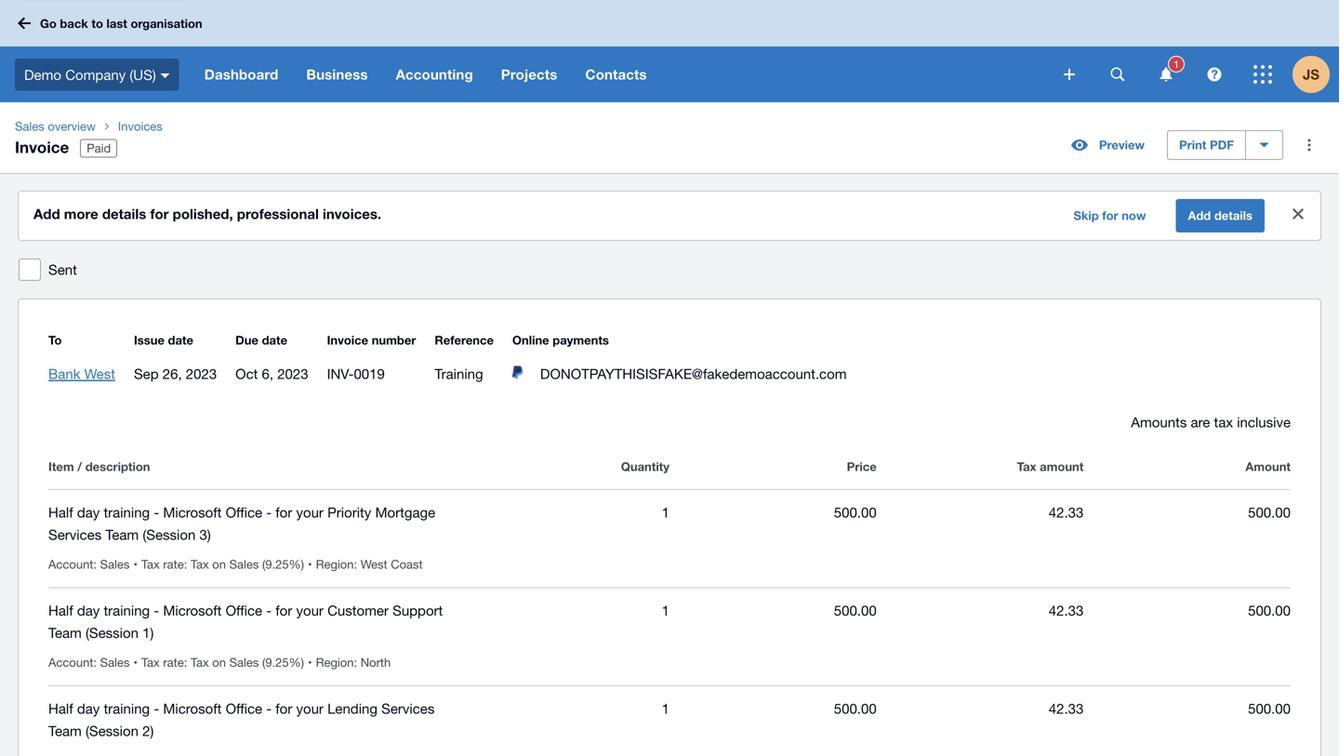 Task type: describe. For each thing, give the bounding box(es) containing it.
support
[[393, 602, 443, 619]]

rate for (session
[[163, 557, 184, 572]]

day for half day training - microsoft office - for your lending services team (session 2)
[[77, 700, 100, 717]]

2)
[[142, 723, 154, 739]]

are
[[1191, 414, 1210, 430]]

coast
[[391, 557, 423, 572]]

services inside half day training - microsoft office - for your lending services team (session 2)
[[382, 700, 435, 717]]

svg image inside go back to last organisation link
[[18, 17, 31, 29]]

issue
[[134, 333, 165, 347]]

oct 6, 2023
[[235, 366, 308, 382]]

tax rate : tax on sales (9.25%) for (session
[[141, 557, 304, 572]]

banner containing dashboard
[[0, 0, 1339, 102]]

42.33 for half day training - microsoft office - for your priority mortgage services team (session 3)
[[1049, 504, 1084, 520]]

go back to last organisation link
[[11, 7, 214, 40]]

sep
[[134, 366, 159, 382]]

demo
[[24, 66, 61, 83]]

preview
[[1099, 138, 1145, 152]]

to
[[48, 333, 62, 347]]

last
[[106, 16, 127, 30]]

2023 for oct 6, 2023
[[277, 366, 308, 382]]

price
[[847, 459, 877, 474]]

row containing half day training - microsoft office - for your priority mortgage services team (session 3)
[[48, 490, 1291, 588]]

0 horizontal spatial west
[[84, 366, 115, 382]]

business button
[[292, 47, 382, 102]]

1)
[[142, 625, 154, 641]]

dashboard link
[[190, 47, 292, 102]]

team for half day training - microsoft office - for your lending services team (session 2)
[[48, 723, 82, 739]]

1 for support
[[662, 602, 670, 619]]

contacts button
[[572, 47, 661, 102]]

contacts
[[585, 66, 647, 83]]

account : sales for team
[[48, 655, 130, 670]]

0019
[[354, 366, 385, 382]]

add more details for polished, professional invoices. status
[[19, 192, 1321, 240]]

for for half day training - microsoft office - for your customer support team (session 1)
[[276, 602, 292, 619]]

(9.25%) for priority
[[262, 557, 304, 572]]

print pdf button
[[1167, 130, 1246, 160]]

tax amount
[[1017, 459, 1084, 474]]

42.33 cell for services
[[877, 698, 1084, 742]]

(session for 2)
[[86, 723, 139, 739]]

half for half day training - microsoft office - for your lending services team (session 2)
[[48, 700, 73, 717]]

amounts
[[1131, 414, 1187, 430]]

amount column header
[[1084, 456, 1291, 478]]

price column header
[[670, 456, 877, 478]]

issue date
[[134, 333, 193, 347]]

projects button
[[487, 47, 572, 102]]

description
[[85, 459, 150, 474]]

2023 for sep 26, 2023
[[186, 366, 217, 382]]

bank west
[[48, 366, 115, 382]]

row group containing half day training - microsoft office - for your priority mortgage services team (session 3)
[[48, 489, 1291, 756]]

bank
[[48, 366, 80, 382]]

half day training - microsoft office - for your lending services team (session 2) cell
[[48, 698, 463, 742]]

your for customer
[[296, 602, 324, 619]]

half day training - microsoft office - for your customer support team (session 1) cell
[[48, 599, 463, 644]]

for for half day training - microsoft office - for your lending services team (session 2)
[[276, 700, 292, 717]]

now
[[1122, 208, 1146, 223]]

42.33 cell for mortgage
[[877, 501, 1084, 546]]

half day training - microsoft office - for your priority mortgage services team (session 3)
[[48, 504, 435, 543]]

mortgage
[[375, 504, 435, 520]]

svg image right 1 popup button
[[1208, 67, 1222, 81]]

west inside table
[[361, 557, 388, 572]]

preview button
[[1060, 130, 1156, 160]]

26,
[[163, 366, 182, 382]]

more
[[64, 206, 98, 222]]

account : sales for services
[[48, 557, 130, 572]]

(us)
[[130, 66, 156, 83]]

date for 6,
[[262, 333, 287, 347]]

6,
[[262, 366, 274, 382]]

number
[[372, 333, 416, 347]]

services inside half day training - microsoft office - for your priority mortgage services team (session 3)
[[48, 526, 102, 543]]

item / description column header
[[48, 456, 463, 478]]

details inside button
[[1215, 208, 1253, 223]]

tax down 1)
[[141, 655, 160, 670]]

organisation
[[131, 16, 202, 30]]

overview
[[48, 119, 96, 133]]

inclusive
[[1237, 414, 1291, 430]]

tax up 1)
[[141, 557, 160, 572]]

svg image up preview button
[[1064, 69, 1075, 80]]

rate for 1)
[[163, 655, 184, 670]]

pdf
[[1210, 138, 1234, 152]]

print
[[1179, 138, 1207, 152]]

back
[[60, 16, 88, 30]]

skip
[[1074, 208, 1099, 223]]

online payments
[[512, 333, 609, 347]]

oct
[[235, 366, 258, 382]]

/
[[77, 459, 82, 474]]

priority
[[327, 504, 371, 520]]

lending
[[327, 700, 378, 717]]

close image
[[1280, 195, 1317, 233]]

team for half day training - microsoft office - for your customer support team (session 1)
[[48, 625, 82, 641]]

sep 26, 2023
[[134, 366, 217, 382]]

reference
[[435, 333, 494, 347]]

invoices link
[[111, 117, 170, 136]]

add details
[[1188, 208, 1253, 223]]

bank west link
[[48, 366, 115, 382]]

for left polished,
[[150, 206, 169, 222]]

skip for now
[[1074, 208, 1146, 223]]

training for 1)
[[104, 602, 150, 619]]

office for 1)
[[226, 602, 262, 619]]

training for (session
[[104, 504, 150, 520]]

microsoft for 1)
[[163, 602, 222, 619]]

account for services
[[48, 557, 93, 572]]

3)
[[200, 526, 211, 543]]

for for half day training - microsoft office - for your priority mortgage services team (session 3)
[[276, 504, 292, 520]]

due date
[[235, 333, 287, 347]]

tax
[[1214, 414, 1233, 430]]

row containing item / description
[[48, 456, 1291, 489]]

region for priority
[[316, 557, 354, 572]]

professional
[[237, 206, 319, 222]]

payments
[[553, 333, 609, 347]]

svg image inside 1 popup button
[[1160, 67, 1172, 81]]

row containing half day training - microsoft office - for your customer support team (session 1)
[[48, 588, 1291, 686]]

quantity
[[621, 459, 670, 474]]

js
[[1303, 66, 1320, 83]]

accounting
[[396, 66, 473, 83]]

svg image left 1 popup button
[[1111, 67, 1125, 81]]

training
[[435, 366, 483, 382]]



Task type: locate. For each thing, give the bounding box(es) containing it.
day for half day training - microsoft office - for your customer support team (session 1)
[[77, 602, 100, 619]]

2 vertical spatial microsoft
[[163, 700, 222, 717]]

svg image right (us)
[[161, 73, 170, 78]]

3 42.33 from the top
[[1049, 700, 1084, 717]]

microsoft for (session
[[163, 504, 222, 520]]

date
[[168, 333, 193, 347], [262, 333, 287, 347]]

0 vertical spatial team
[[105, 526, 139, 543]]

on down half day training - microsoft office - for your priority mortgage services team (session 3)
[[212, 557, 226, 572]]

(session inside half day training - microsoft office - for your priority mortgage services team (session 3)
[[143, 526, 196, 543]]

half inside half day training - microsoft office - for your priority mortgage services team (session 3)
[[48, 504, 73, 520]]

west
[[84, 366, 115, 382], [361, 557, 388, 572]]

1 cell for services
[[463, 698, 670, 742]]

dashboard
[[204, 66, 278, 83]]

item / description
[[48, 459, 150, 474]]

2 2023 from the left
[[277, 366, 308, 382]]

cell
[[48, 557, 141, 572], [141, 557, 316, 572], [316, 557, 430, 572], [48, 655, 141, 670], [141, 655, 316, 670], [316, 655, 398, 670]]

0 vertical spatial services
[[48, 526, 102, 543]]

print pdf
[[1179, 138, 1234, 152]]

training down description
[[104, 504, 150, 520]]

services
[[48, 526, 102, 543], [382, 700, 435, 717]]

2 vertical spatial 42.33 cell
[[877, 698, 1084, 742]]

svg image left js
[[1254, 65, 1272, 84]]

half inside half day training - microsoft office - for your lending services team (session 2)
[[48, 700, 73, 717]]

2 vertical spatial 1 cell
[[463, 698, 670, 742]]

0 horizontal spatial invoice
[[15, 138, 69, 156]]

quantity column header
[[463, 456, 670, 478]]

1 horizontal spatial svg image
[[1254, 65, 1272, 84]]

0 vertical spatial on
[[212, 557, 226, 572]]

paid
[[87, 141, 111, 155]]

2 office from the top
[[226, 602, 262, 619]]

1 vertical spatial on
[[212, 655, 226, 670]]

date right issue
[[168, 333, 193, 347]]

2 tax rate : tax on sales (9.25%) from the top
[[141, 655, 304, 670]]

3 your from the top
[[296, 700, 324, 717]]

1 vertical spatial microsoft
[[163, 602, 222, 619]]

region for customer
[[316, 655, 354, 670]]

day for half day training - microsoft office - for your priority mortgage services team (session 3)
[[77, 504, 100, 520]]

services right the 'lending'
[[382, 700, 435, 717]]

2 on from the top
[[212, 655, 226, 670]]

on
[[212, 557, 226, 572], [212, 655, 226, 670]]

office for 2)
[[226, 700, 262, 717]]

region up the "customer"
[[316, 557, 354, 572]]

1 horizontal spatial add
[[1188, 208, 1211, 223]]

add for add details
[[1188, 208, 1211, 223]]

on for 1)
[[212, 655, 226, 670]]

go back to last organisation
[[40, 16, 202, 30]]

0 vertical spatial region
[[316, 557, 354, 572]]

region : north
[[316, 655, 391, 670]]

for inside half day training - microsoft office - for your priority mortgage services team (session 3)
[[276, 504, 292, 520]]

for down item / description column header
[[276, 504, 292, 520]]

half for half day training - microsoft office - for your customer support team (session 1)
[[48, 602, 73, 619]]

2 42.33 from the top
[[1049, 602, 1084, 619]]

(9.25%) down half day training - microsoft office - for your customer support team (session 1) cell
[[262, 655, 304, 670]]

invoice
[[15, 138, 69, 156], [327, 333, 368, 347]]

office for (session
[[226, 504, 262, 520]]

1 row from the top
[[48, 456, 1291, 489]]

invoice for invoice
[[15, 138, 69, 156]]

microsoft inside half day training - microsoft office - for your priority mortgage services team (session 3)
[[163, 504, 222, 520]]

3 row from the top
[[48, 588, 1291, 686]]

add
[[33, 206, 60, 222], [1188, 208, 1211, 223]]

1 day from the top
[[77, 504, 100, 520]]

banner
[[0, 0, 1339, 102]]

0 horizontal spatial 2023
[[186, 366, 217, 382]]

1 horizontal spatial services
[[382, 700, 435, 717]]

microsoft inside "half day training - microsoft office - for your customer support team (session 1)"
[[163, 602, 222, 619]]

row group
[[48, 489, 1291, 756]]

your inside "half day training - microsoft office - for your customer support team (session 1)"
[[296, 602, 324, 619]]

add right now
[[1188, 208, 1211, 223]]

inv-0019
[[327, 366, 385, 382]]

2 vertical spatial day
[[77, 700, 100, 717]]

inv-
[[327, 366, 354, 382]]

tax amount column header
[[877, 456, 1084, 478]]

projects
[[501, 66, 558, 83]]

1 horizontal spatial date
[[262, 333, 287, 347]]

1 for mortgage
[[662, 504, 670, 520]]

your left the 'lending'
[[296, 700, 324, 717]]

(session inside "half day training - microsoft office - for your customer support team (session 1)"
[[86, 625, 139, 641]]

1 on from the top
[[212, 557, 226, 572]]

office inside half day training - microsoft office - for your priority mortgage services team (session 3)
[[226, 504, 262, 520]]

your
[[296, 504, 324, 520], [296, 602, 324, 619], [296, 700, 324, 717]]

2 date from the left
[[262, 333, 287, 347]]

details left close image in the right of the page
[[1215, 208, 1253, 223]]

1 office from the top
[[226, 504, 262, 520]]

1 vertical spatial 42.33 cell
[[877, 599, 1084, 644]]

for left the 'lending'
[[276, 700, 292, 717]]

2 region from the top
[[316, 655, 354, 670]]

3 42.33 cell from the top
[[877, 698, 1084, 742]]

sales overview
[[15, 119, 96, 133]]

(9.25%)
[[262, 557, 304, 572], [262, 655, 304, 670]]

online
[[512, 333, 549, 347]]

1 horizontal spatial west
[[361, 557, 388, 572]]

3 half from the top
[[48, 700, 73, 717]]

0 vertical spatial day
[[77, 504, 100, 520]]

half inside "half day training - microsoft office - for your customer support team (session 1)"
[[48, 602, 73, 619]]

rate down half day training - microsoft office - for your priority mortgage services team (session 3)
[[163, 557, 184, 572]]

42.33 cell for support
[[877, 599, 1084, 644]]

2 row from the top
[[48, 490, 1291, 588]]

team inside half day training - microsoft office - for your priority mortgage services team (session 3)
[[105, 526, 139, 543]]

for left the "customer"
[[276, 602, 292, 619]]

1 vertical spatial half
[[48, 602, 73, 619]]

2 vertical spatial half
[[48, 700, 73, 717]]

table containing half day training - microsoft office - for your priority mortgage services team (session 3)
[[48, 433, 1291, 756]]

1 vertical spatial (session
[[86, 625, 139, 641]]

2 training from the top
[[104, 602, 150, 619]]

0 vertical spatial tax rate : tax on sales (9.25%)
[[141, 557, 304, 572]]

1 1 cell from the top
[[463, 501, 670, 546]]

0 horizontal spatial add
[[33, 206, 60, 222]]

3 microsoft from the top
[[163, 700, 222, 717]]

500.00
[[834, 504, 877, 520], [1248, 504, 1291, 520], [834, 602, 877, 619], [1248, 602, 1291, 619], [834, 700, 877, 717], [1248, 700, 1291, 717]]

training for 2)
[[104, 700, 150, 717]]

1 (9.25%) from the top
[[262, 557, 304, 572]]

1 tax rate : tax on sales (9.25%) from the top
[[141, 557, 304, 572]]

(9.25%) down half day training - microsoft office - for your priority mortgage services team (session 3) cell
[[262, 557, 304, 572]]

add details button
[[1176, 199, 1265, 233]]

1 horizontal spatial invoice
[[327, 333, 368, 347]]

demo company (us)
[[24, 66, 156, 83]]

microsoft for 2)
[[163, 700, 222, 717]]

svg image
[[18, 17, 31, 29], [1111, 67, 1125, 81], [1208, 67, 1222, 81], [1064, 69, 1075, 80], [161, 73, 170, 78]]

1 horizontal spatial 2023
[[277, 366, 308, 382]]

0 vertical spatial 1 cell
[[463, 501, 670, 546]]

polished,
[[173, 206, 233, 222]]

to
[[91, 16, 103, 30]]

tax rate : tax on sales (9.25%) for 1)
[[141, 655, 304, 670]]

rate down "half day training - microsoft office - for your customer support team (session 1)" at the left bottom
[[163, 655, 184, 670]]

business
[[306, 66, 368, 83]]

0 vertical spatial microsoft
[[163, 504, 222, 520]]

1 vertical spatial services
[[382, 700, 435, 717]]

(9.25%) for customer
[[262, 655, 304, 670]]

sales overview link
[[7, 117, 103, 136]]

details
[[102, 206, 146, 222], [1215, 208, 1253, 223]]

add left more
[[33, 206, 60, 222]]

office inside "half day training - microsoft office - for your customer support team (session 1)"
[[226, 602, 262, 619]]

1 rate from the top
[[163, 557, 184, 572]]

2 microsoft from the top
[[163, 602, 222, 619]]

tax rate : tax on sales (9.25%) down 3)
[[141, 557, 304, 572]]

team down description
[[105, 526, 139, 543]]

(session for 1)
[[86, 625, 139, 641]]

1 microsoft from the top
[[163, 504, 222, 520]]

1 horizontal spatial details
[[1215, 208, 1253, 223]]

microsoft inside half day training - microsoft office - for your lending services team (session 2)
[[163, 700, 222, 717]]

rate
[[163, 557, 184, 572], [163, 655, 184, 670]]

due
[[235, 333, 259, 347]]

for inside "half day training - microsoft office - for your customer support team (session 1)"
[[276, 602, 292, 619]]

sent
[[48, 261, 77, 278]]

3 day from the top
[[77, 700, 100, 717]]

4 row from the top
[[48, 686, 1291, 756]]

0 horizontal spatial svg image
[[1160, 67, 1172, 81]]

svg image inside demo company (us) popup button
[[161, 73, 170, 78]]

day inside "half day training - microsoft office - for your customer support team (session 1)"
[[77, 602, 100, 619]]

on down "half day training - microsoft office - for your customer support team (session 1)" at the left bottom
[[212, 655, 226, 670]]

2 (9.25%) from the top
[[262, 655, 304, 670]]

sales
[[15, 119, 44, 133], [100, 557, 130, 572], [229, 557, 259, 572], [100, 655, 130, 670], [229, 655, 259, 670]]

1 vertical spatial team
[[48, 625, 82, 641]]

team
[[105, 526, 139, 543], [48, 625, 82, 641], [48, 723, 82, 739]]

date right due at top left
[[262, 333, 287, 347]]

svg image up the print pdf button
[[1160, 67, 1172, 81]]

(session left 2)
[[86, 723, 139, 739]]

office down item / description column header
[[226, 504, 262, 520]]

2 vertical spatial (session
[[86, 723, 139, 739]]

1 button
[[1148, 47, 1185, 102]]

add for add more details for polished, professional invoices.
[[33, 206, 60, 222]]

training inside half day training - microsoft office - for your priority mortgage services team (session 3)
[[104, 504, 150, 520]]

go
[[40, 16, 57, 30]]

for left now
[[1102, 208, 1119, 223]]

2 day from the top
[[77, 602, 100, 619]]

office down "half day training - microsoft office - for your customer support team (session 1)" at the left bottom
[[226, 700, 262, 717]]

42.33 for half day training - microsoft office - for your customer support team (session 1)
[[1049, 602, 1084, 619]]

1 account from the top
[[48, 557, 93, 572]]

(session left 1)
[[86, 625, 139, 641]]

2 rate from the top
[[163, 655, 184, 670]]

1 your from the top
[[296, 504, 324, 520]]

2 42.33 cell from the top
[[877, 599, 1084, 644]]

more invoice options image
[[1291, 127, 1328, 164]]

2023
[[186, 366, 217, 382], [277, 366, 308, 382]]

day inside half day training - microsoft office - for your priority mortgage services team (session 3)
[[77, 504, 100, 520]]

tax left amount
[[1017, 459, 1037, 474]]

your inside half day training - microsoft office - for your lending services team (session 2)
[[296, 700, 324, 717]]

half
[[48, 504, 73, 520], [48, 602, 73, 619], [48, 700, 73, 717]]

:
[[93, 557, 97, 572], [184, 557, 187, 572], [354, 557, 357, 572], [93, 655, 97, 670], [184, 655, 187, 670], [354, 655, 357, 670]]

1 vertical spatial invoice
[[327, 333, 368, 347]]

donotpaythisisfake@fakedemoaccount.com
[[540, 366, 847, 382]]

0 vertical spatial account
[[48, 557, 93, 572]]

training inside half day training - microsoft office - for your lending services team (session 2)
[[104, 700, 150, 717]]

42.33 for half day training - microsoft office - for your lending services team (session 2)
[[1049, 700, 1084, 717]]

table
[[48, 433, 1291, 756]]

0 vertical spatial (session
[[143, 526, 196, 543]]

3 training from the top
[[104, 700, 150, 717]]

services down /
[[48, 526, 102, 543]]

west right bank
[[84, 366, 115, 382]]

2 account from the top
[[48, 655, 93, 670]]

2 half from the top
[[48, 602, 73, 619]]

1 inside popup button
[[1174, 58, 1179, 70]]

2023 right 26,
[[186, 366, 217, 382]]

1 training from the top
[[104, 504, 150, 520]]

3 1 cell from the top
[[463, 698, 670, 742]]

1 vertical spatial (9.25%)
[[262, 655, 304, 670]]

js button
[[1293, 47, 1339, 102]]

1 vertical spatial account
[[48, 655, 93, 670]]

tax inside column header
[[1017, 459, 1037, 474]]

svg image left "go"
[[18, 17, 31, 29]]

day inside half day training - microsoft office - for your lending services team (session 2)
[[77, 700, 100, 717]]

details right more
[[102, 206, 146, 222]]

0 vertical spatial rate
[[163, 557, 184, 572]]

1 for services
[[662, 700, 670, 717]]

3 office from the top
[[226, 700, 262, 717]]

0 vertical spatial invoice
[[15, 138, 69, 156]]

invoice for invoice number
[[327, 333, 368, 347]]

500.00 cell
[[670, 501, 877, 546], [1084, 501, 1291, 546], [670, 599, 877, 644], [1084, 599, 1291, 644], [670, 698, 877, 742], [1084, 698, 1291, 742]]

1 vertical spatial day
[[77, 602, 100, 619]]

your left priority
[[296, 504, 324, 520]]

office down half day training - microsoft office - for your priority mortgage services team (session 3)
[[226, 602, 262, 619]]

2 vertical spatial training
[[104, 700, 150, 717]]

west left coast
[[361, 557, 388, 572]]

0 vertical spatial your
[[296, 504, 324, 520]]

tax down 3)
[[191, 557, 209, 572]]

42.33
[[1049, 504, 1084, 520], [1049, 602, 1084, 619], [1049, 700, 1084, 717]]

2 account : sales from the top
[[48, 655, 130, 670]]

1 vertical spatial west
[[361, 557, 388, 572]]

0 vertical spatial 42.33
[[1049, 504, 1084, 520]]

training inside "half day training - microsoft office - for your customer support team (session 1)"
[[104, 602, 150, 619]]

north
[[361, 655, 391, 670]]

region : west coast
[[316, 557, 423, 572]]

amount
[[1040, 459, 1084, 474]]

your for lending
[[296, 700, 324, 717]]

0 vertical spatial west
[[84, 366, 115, 382]]

team left 2)
[[48, 723, 82, 739]]

1 vertical spatial rate
[[163, 655, 184, 670]]

invoice down sales overview link
[[15, 138, 69, 156]]

(session inside half day training - microsoft office - for your lending services team (session 2)
[[86, 723, 139, 739]]

demo company (us) button
[[0, 47, 190, 102]]

row containing half day training - microsoft office - for your lending services team (session 2)
[[48, 686, 1291, 756]]

office inside half day training - microsoft office - for your lending services team (session 2)
[[226, 700, 262, 717]]

accounting button
[[382, 47, 487, 102]]

day
[[77, 504, 100, 520], [77, 602, 100, 619], [77, 700, 100, 717]]

1 vertical spatial 1 cell
[[463, 599, 670, 644]]

1 vertical spatial account : sales
[[48, 655, 130, 670]]

team left 1)
[[48, 625, 82, 641]]

2 1 cell from the top
[[463, 599, 670, 644]]

amount
[[1246, 459, 1291, 474]]

skip for now button
[[1063, 201, 1158, 231]]

0 horizontal spatial details
[[102, 206, 146, 222]]

1 account : sales from the top
[[48, 557, 130, 572]]

for inside half day training - microsoft office - for your lending services team (session 2)
[[276, 700, 292, 717]]

training up 2)
[[104, 700, 150, 717]]

invoice up inv-
[[327, 333, 368, 347]]

2 vertical spatial your
[[296, 700, 324, 717]]

1 vertical spatial your
[[296, 602, 324, 619]]

item
[[48, 459, 74, 474]]

2023 right 6,
[[277, 366, 308, 382]]

invoices
[[118, 119, 163, 133]]

1 2023 from the left
[[186, 366, 217, 382]]

1 vertical spatial training
[[104, 602, 150, 619]]

1 region from the top
[[316, 557, 354, 572]]

2 vertical spatial office
[[226, 700, 262, 717]]

account
[[48, 557, 93, 572], [48, 655, 93, 670]]

0 vertical spatial training
[[104, 504, 150, 520]]

1 half from the top
[[48, 504, 73, 520]]

company
[[65, 66, 126, 83]]

tax down "half day training - microsoft office - for your customer support team (session 1)" at the left bottom
[[191, 655, 209, 670]]

tax rate : tax on sales (9.25%) down "half day training - microsoft office - for your customer support team (session 1)" at the left bottom
[[141, 655, 304, 670]]

2 vertical spatial 42.33
[[1049, 700, 1084, 717]]

1 date from the left
[[168, 333, 193, 347]]

half for half day training - microsoft office - for your priority mortgage services team (session 3)
[[48, 504, 73, 520]]

team inside half day training - microsoft office - for your lending services team (session 2)
[[48, 723, 82, 739]]

account for team
[[48, 655, 93, 670]]

1 vertical spatial region
[[316, 655, 354, 670]]

2 your from the top
[[296, 602, 324, 619]]

1 cell for mortgage
[[463, 501, 670, 546]]

0 horizontal spatial services
[[48, 526, 102, 543]]

1
[[1174, 58, 1179, 70], [662, 504, 670, 520], [662, 602, 670, 619], [662, 700, 670, 717]]

add inside button
[[1188, 208, 1211, 223]]

(session left 3)
[[143, 526, 196, 543]]

0 vertical spatial (9.25%)
[[262, 557, 304, 572]]

0 vertical spatial 42.33 cell
[[877, 501, 1084, 546]]

1 vertical spatial 42.33
[[1049, 602, 1084, 619]]

customer
[[327, 602, 389, 619]]

your for priority
[[296, 504, 324, 520]]

add more details for polished, professional invoices.
[[33, 206, 381, 222]]

training up 1)
[[104, 602, 150, 619]]

half day training - microsoft office - for your customer support team (session 1)
[[48, 602, 443, 641]]

tax rate : tax on sales (9.25%)
[[141, 557, 304, 572], [141, 655, 304, 670]]

2 vertical spatial team
[[48, 723, 82, 739]]

training
[[104, 504, 150, 520], [104, 602, 150, 619], [104, 700, 150, 717]]

0 vertical spatial office
[[226, 504, 262, 520]]

team inside "half day training - microsoft office - for your customer support team (session 1)"
[[48, 625, 82, 641]]

your inside half day training - microsoft office - for your priority mortgage services team (session 3)
[[296, 504, 324, 520]]

0 horizontal spatial date
[[168, 333, 193, 347]]

row
[[48, 456, 1291, 489], [48, 490, 1291, 588], [48, 588, 1291, 686], [48, 686, 1291, 756]]

1 42.33 from the top
[[1049, 504, 1084, 520]]

for inside button
[[1102, 208, 1119, 223]]

1 cell
[[463, 501, 670, 546], [463, 599, 670, 644], [463, 698, 670, 742]]

1 42.33 cell from the top
[[877, 501, 1084, 546]]

amounts are tax inclusive
[[1131, 414, 1291, 430]]

your left the "customer"
[[296, 602, 324, 619]]

svg image
[[1254, 65, 1272, 84], [1160, 67, 1172, 81]]

0 vertical spatial half
[[48, 504, 73, 520]]

1 cell for support
[[463, 599, 670, 644]]

region left north
[[316, 655, 354, 670]]

date for 26,
[[168, 333, 193, 347]]

half day training - microsoft office - for your priority mortgage services team (session 3) cell
[[48, 501, 463, 546]]

42.33 cell
[[877, 501, 1084, 546], [877, 599, 1084, 644], [877, 698, 1084, 742]]

on for (session
[[212, 557, 226, 572]]

1 vertical spatial tax rate : tax on sales (9.25%)
[[141, 655, 304, 670]]

0 vertical spatial account : sales
[[48, 557, 130, 572]]

1 vertical spatial office
[[226, 602, 262, 619]]

(session
[[143, 526, 196, 543], [86, 625, 139, 641], [86, 723, 139, 739]]

half day training - microsoft office - for your lending services team (session 2)
[[48, 700, 435, 739]]



Task type: vqa. For each thing, say whether or not it's contained in the screenshot.
the Demo Company (US) at top
yes



